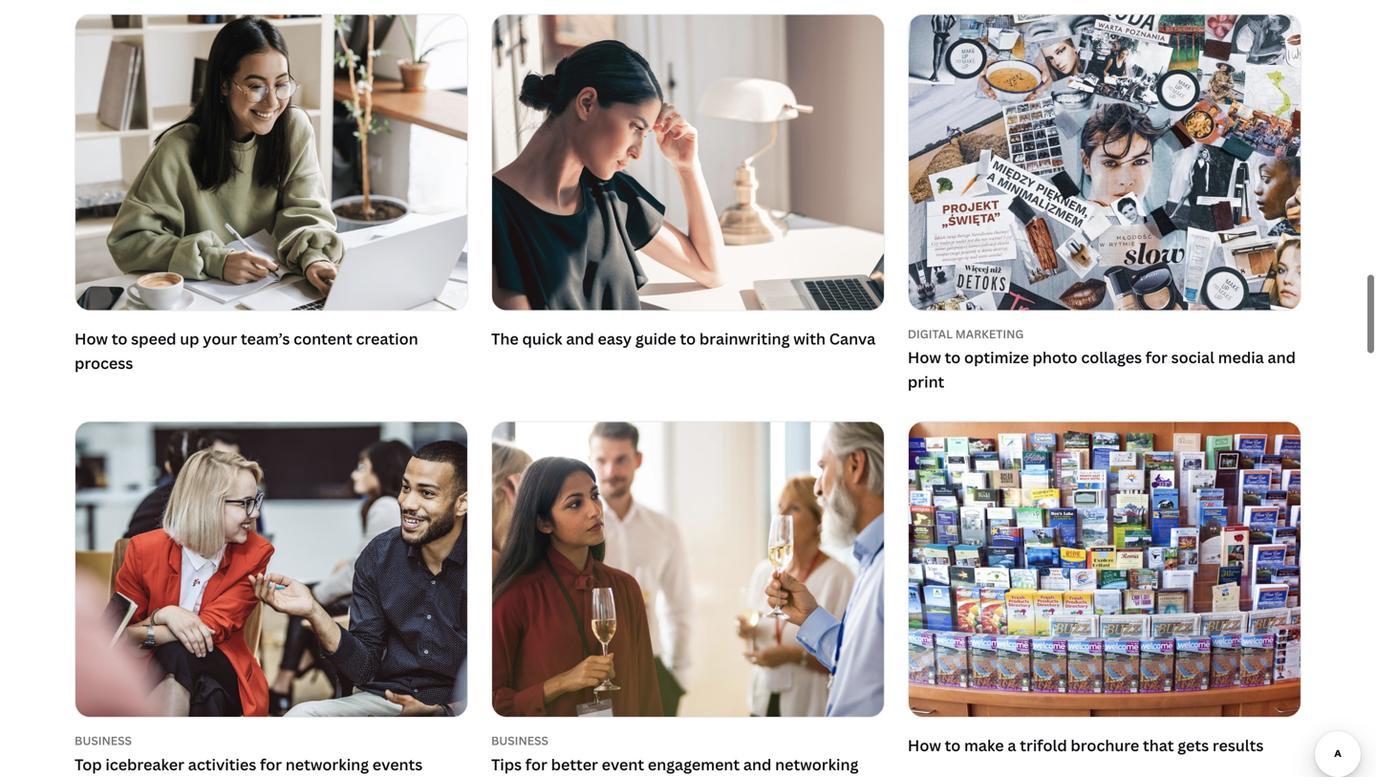 Task type: vqa. For each thing, say whether or not it's contained in the screenshot.


Task type: locate. For each thing, give the bounding box(es) containing it.
for inside business top icebreaker activities for networking events
[[260, 754, 282, 775]]

business link for engagement
[[491, 733, 885, 749]]

how for how to make a trifold brochure that gets results
[[908, 735, 941, 756]]

1 networking from the left
[[286, 754, 369, 775]]

engagement
[[648, 754, 740, 775]]

optimize
[[965, 347, 1029, 368]]

for left social
[[1146, 347, 1168, 368]]

2 horizontal spatial for
[[1146, 347, 1168, 368]]

up
[[180, 328, 199, 349]]

business inside the business tips for better event engagement and networking
[[491, 733, 549, 749]]

the
[[491, 328, 519, 349]]

brochure
[[1071, 735, 1140, 756]]

collages
[[1081, 347, 1142, 368]]

networking
[[286, 754, 369, 775], [775, 754, 859, 775]]

results
[[1213, 735, 1264, 756]]

tips
[[491, 754, 522, 775]]

how down digital
[[908, 347, 941, 368]]

canva
[[829, 328, 876, 349]]

business inside business top icebreaker activities for networking events
[[75, 733, 132, 749]]

1 horizontal spatial networking
[[775, 754, 859, 775]]

to
[[112, 328, 128, 349], [680, 328, 696, 349], [945, 347, 961, 368], [945, 735, 961, 756]]

0 horizontal spatial for
[[260, 754, 282, 775]]

1 horizontal spatial business
[[491, 733, 549, 749]]

digital
[[908, 326, 953, 342]]

for inside the digital marketing how to optimize photo collages for social media and print
[[1146, 347, 1168, 368]]

2 horizontal spatial and
[[1268, 347, 1296, 368]]

and right the media
[[1268, 347, 1296, 368]]

how inside how to speed up your team's content creation process
[[75, 328, 108, 349]]

networking inside the business tips for better event engagement and networking
[[775, 754, 859, 775]]

how to speed up your team's content creation process link
[[75, 14, 468, 379]]

how left make
[[908, 735, 941, 756]]

a
[[1008, 735, 1017, 756]]

business
[[75, 733, 132, 749], [491, 733, 549, 749]]

trifold
[[1020, 735, 1067, 756]]

business up the top
[[75, 733, 132, 749]]

business link for networking
[[75, 733, 468, 749]]

the quick and easy guide to brainwriting with canva
[[491, 328, 876, 349]]

speed
[[131, 328, 176, 349]]

how for how to speed up your team's content creation process
[[75, 328, 108, 349]]

process
[[75, 353, 133, 373]]

business link up top icebreaker activities for networking events link
[[75, 733, 468, 749]]

1 horizontal spatial business link
[[491, 733, 885, 749]]

for
[[1146, 347, 1168, 368], [260, 754, 282, 775], [526, 754, 548, 775]]

how
[[75, 328, 108, 349], [908, 347, 941, 368], [908, 735, 941, 756]]

for right the activities
[[260, 754, 282, 775]]

1 business link from the left
[[75, 733, 468, 749]]

1 business from the left
[[75, 733, 132, 749]]

0 horizontal spatial business
[[75, 733, 132, 749]]

and right engagement
[[744, 754, 772, 775]]

gets
[[1178, 735, 1209, 756]]

business link up tips for better event engagement and networking link
[[491, 733, 885, 749]]

that
[[1143, 735, 1174, 756]]

and left easy
[[566, 328, 594, 349]]

1 horizontal spatial and
[[744, 754, 772, 775]]

and
[[566, 328, 594, 349], [1268, 347, 1296, 368], [744, 754, 772, 775]]

2 networking from the left
[[775, 754, 859, 775]]

and inside the business tips for better event engagement and networking
[[744, 754, 772, 775]]

how up process
[[75, 328, 108, 349]]

business link
[[75, 733, 468, 749], [491, 733, 885, 749]]

business for top
[[75, 733, 132, 749]]

to inside the quick and easy guide to brainwriting with canva link
[[680, 328, 696, 349]]

0 horizontal spatial networking
[[286, 754, 369, 775]]

social
[[1172, 347, 1215, 368]]

media
[[1218, 347, 1264, 368]]

to down digital
[[945, 347, 961, 368]]

to up process
[[112, 328, 128, 349]]

2 business link from the left
[[491, 733, 885, 749]]

0 horizontal spatial business link
[[75, 733, 468, 749]]

how to make a trifold brochure that gets results link
[[908, 421, 1302, 762]]

business up tips
[[491, 733, 549, 749]]

to left make
[[945, 735, 961, 756]]

how inside 'link'
[[908, 735, 941, 756]]

better
[[551, 754, 598, 775]]

1 horizontal spatial for
[[526, 754, 548, 775]]

0 horizontal spatial and
[[566, 328, 594, 349]]

to right guide
[[680, 328, 696, 349]]

for right tips
[[526, 754, 548, 775]]

2 business from the left
[[491, 733, 549, 749]]

photo
[[1033, 347, 1078, 368]]



Task type: describe. For each thing, give the bounding box(es) containing it.
your
[[203, 328, 237, 349]]

brainwriting
[[700, 328, 790, 349]]

networking inside business top icebreaker activities for networking events
[[286, 754, 369, 775]]

to inside how to make a trifold brochure that gets results 'link'
[[945, 735, 961, 756]]

how inside the digital marketing how to optimize photo collages for social media and print
[[908, 347, 941, 368]]

business tips for better event engagement and networking
[[491, 733, 859, 775]]

the quick and easy guide to brainwriting with canva link
[[491, 14, 885, 355]]

events
[[373, 754, 423, 775]]

make
[[965, 735, 1004, 756]]

top
[[75, 754, 102, 775]]

event
[[602, 754, 644, 775]]

and inside the digital marketing how to optimize photo collages for social media and print
[[1268, 347, 1296, 368]]

top icebreaker activities for networking events link
[[75, 752, 468, 777]]

image1 image
[[76, 15, 467, 310]]

business top icebreaker activities for networking events
[[75, 733, 423, 775]]

quick
[[522, 328, 563, 349]]

team's
[[241, 328, 290, 349]]

easy
[[598, 328, 632, 349]]

how to optimize photo collages for social media and print link
[[908, 345, 1302, 394]]

to inside how to speed up your team's content creation process
[[112, 328, 128, 349]]

print
[[908, 372, 945, 392]]

digital marketing how to optimize photo collages for social media and print
[[908, 326, 1296, 392]]

creation
[[356, 328, 418, 349]]

how to make a trifold brochure that gets results
[[908, 735, 1264, 756]]

for inside the business tips for better event engagement and networking
[[526, 754, 548, 775]]

tips for better event engagement and networking link
[[491, 752, 885, 777]]

marketing
[[956, 326, 1024, 342]]

to inside the digital marketing how to optimize photo collages for social media and print
[[945, 347, 961, 368]]

business for tips
[[491, 733, 549, 749]]

content
[[294, 328, 352, 349]]

digital marketing link
[[908, 326, 1302, 342]]

guide
[[636, 328, 677, 349]]

how to speed up your team's content creation process
[[75, 328, 418, 373]]

with
[[794, 328, 826, 349]]

activities
[[188, 754, 256, 775]]

icebreaker
[[105, 754, 184, 775]]



